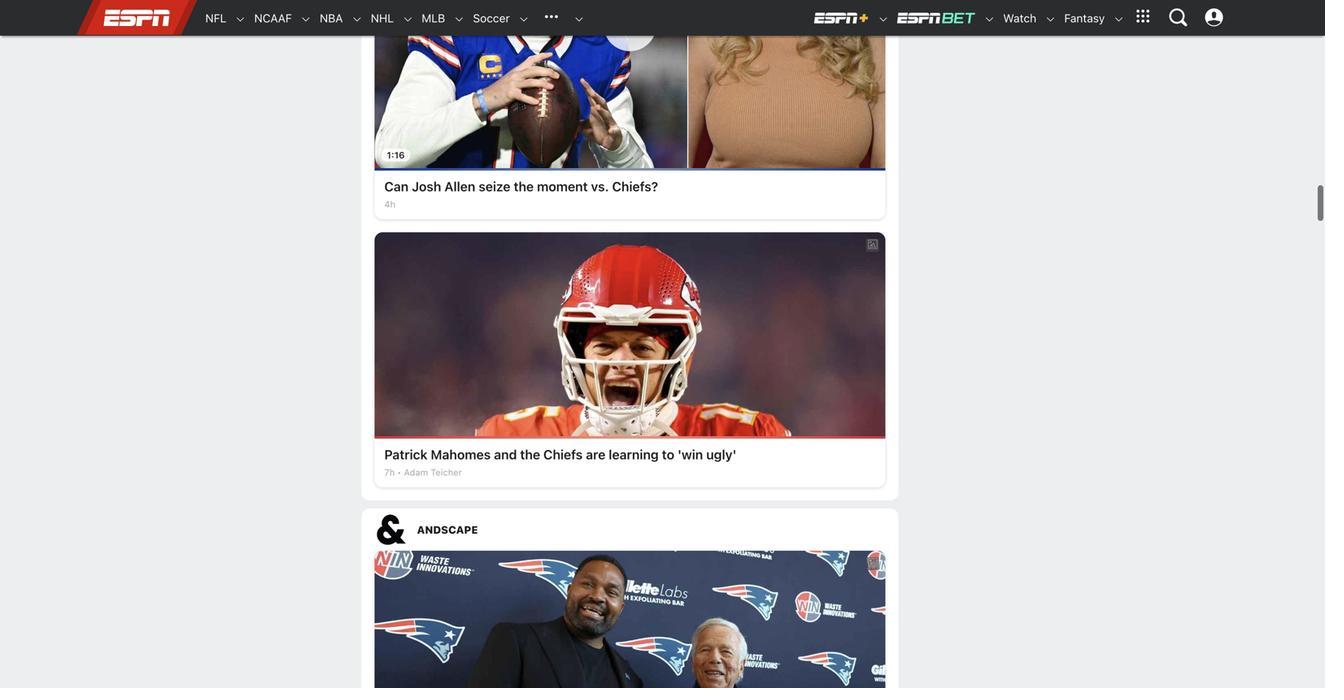Task type: locate. For each thing, give the bounding box(es) containing it.
nba link
[[312, 1, 343, 36]]

the right and
[[520, 447, 540, 463]]

the right seize
[[514, 179, 534, 194]]

0 vertical spatial the
[[514, 179, 534, 194]]

4h
[[384, 199, 395, 210]]

to
[[662, 447, 674, 463]]

the
[[514, 179, 534, 194], [520, 447, 540, 463]]

1 vertical spatial the
[[520, 447, 540, 463]]

and
[[494, 447, 517, 463]]

vs.
[[591, 179, 609, 194]]

soccer link
[[465, 1, 510, 36]]

seize
[[479, 179, 510, 194]]

nfl link
[[197, 1, 226, 36]]

allen
[[444, 179, 475, 194]]

patrick mahomes and the chiefs are learning to 'win ugly'
[[384, 447, 737, 463]]

nfl
[[205, 11, 226, 25]]

ncaaf link
[[246, 1, 292, 36]]

josh
[[412, 179, 441, 194]]

ugly'
[[706, 447, 737, 463]]

can
[[384, 179, 409, 194]]

nba
[[320, 11, 343, 25]]

nhl link
[[363, 1, 394, 36]]

mlb link
[[413, 1, 445, 36]]

ncaaf
[[254, 11, 292, 25]]

are
[[586, 447, 605, 463]]



Task type: vqa. For each thing, say whether or not it's contained in the screenshot.
"Watch"
yes



Task type: describe. For each thing, give the bounding box(es) containing it.
mahomes
[[431, 447, 491, 463]]

fantasy
[[1064, 11, 1105, 25]]

fantasy link
[[1056, 1, 1105, 36]]

chiefs?
[[612, 179, 658, 194]]

the inside can josh allen seize the moment vs. chiefs? 4h
[[514, 179, 534, 194]]

nhl
[[371, 11, 394, 25]]

7h
[[384, 468, 395, 478]]

adam teicher
[[404, 468, 462, 478]]

adam
[[404, 468, 428, 478]]

teicher
[[431, 468, 462, 478]]

learning
[[609, 447, 659, 463]]

soccer
[[473, 11, 510, 25]]

mlb
[[422, 11, 445, 25]]

watch
[[1003, 11, 1036, 25]]

'win
[[678, 447, 703, 463]]

chiefs
[[543, 447, 583, 463]]

1:16
[[387, 150, 405, 161]]

moment
[[537, 179, 588, 194]]

can josh allen seize the moment vs. chiefs? 4h
[[384, 179, 658, 210]]

patrick
[[384, 447, 428, 463]]

watch link
[[995, 1, 1036, 36]]

andscape
[[417, 524, 478, 536]]



